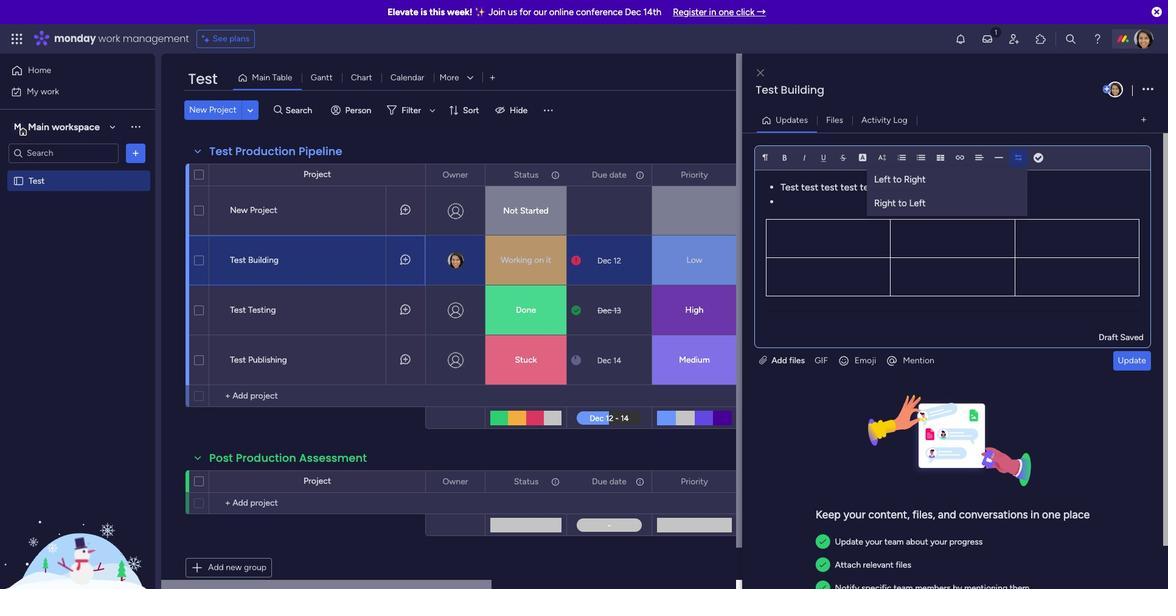 Task type: locate. For each thing, give the bounding box(es) containing it.
test building inside field
[[756, 82, 825, 97]]

2 status field from the top
[[511, 475, 542, 489]]

project down test production pipeline field
[[250, 205, 278, 215]]

0 horizontal spatial new
[[189, 105, 207, 115]]

0 horizontal spatial files
[[790, 355, 805, 366]]

1 horizontal spatial update
[[1119, 355, 1147, 366]]

1 owner field from the top
[[440, 168, 471, 182]]

2 owner from the top
[[443, 476, 468, 487]]

to for right
[[899, 198, 907, 209]]

new project button
[[184, 100, 242, 120]]

line image
[[995, 153, 1004, 162]]

work right my
[[41, 86, 59, 96]]

1 status field from the top
[[511, 168, 542, 182]]

test testing
[[230, 305, 276, 315]]

v2 done deadline image
[[572, 305, 581, 316]]

to down 1. numbers image
[[894, 174, 902, 185]]

add left new
[[208, 562, 224, 573]]

priority for 1st priority field from the bottom
[[681, 476, 708, 487]]

0 vertical spatial add
[[772, 355, 788, 366]]

due date
[[592, 170, 627, 180], [592, 476, 627, 487]]

0 vertical spatial left
[[875, 174, 891, 185]]

2 priority from the top
[[681, 476, 708, 487]]

﻿test
[[781, 181, 799, 193]]

0 vertical spatial due date
[[592, 170, 627, 180]]

0 vertical spatial one
[[719, 7, 734, 18]]

your right keep
[[844, 508, 866, 521]]

left down size icon
[[875, 174, 891, 185]]

in
[[710, 7, 717, 18], [1031, 508, 1040, 521]]

owner for 2nd owner field from the bottom
[[443, 170, 468, 180]]

add for add new group
[[208, 562, 224, 573]]

main table
[[252, 72, 293, 83]]

right
[[905, 174, 926, 185], [875, 198, 896, 209]]

1 vertical spatial + add project text field
[[215, 496, 314, 511]]

test left testing
[[230, 305, 246, 315]]

1 vertical spatial new
[[230, 205, 248, 215]]

update up attach
[[836, 537, 864, 547]]

right down left to right
[[875, 198, 896, 209]]

due date for 2nd due date field
[[592, 476, 627, 487]]

size image
[[878, 153, 887, 162]]

0 vertical spatial date
[[610, 170, 627, 180]]

0 vertical spatial main
[[252, 72, 270, 83]]

our
[[534, 7, 547, 18]]

1 vertical spatial building
[[248, 255, 279, 265]]

1 horizontal spatial building
[[781, 82, 825, 97]]

conversations
[[959, 508, 1029, 521]]

1 horizontal spatial main
[[252, 72, 270, 83]]

status for test production pipeline
[[514, 170, 539, 180]]

0 horizontal spatial add
[[208, 562, 224, 573]]

column information image
[[551, 170, 561, 180]]

content,
[[869, 508, 910, 521]]

hide button
[[490, 100, 535, 120]]

work right monday in the top of the page
[[98, 32, 120, 46]]

test building
[[756, 82, 825, 97], [230, 255, 279, 265]]

left down left to right
[[910, 198, 926, 209]]

1 vertical spatial status field
[[511, 475, 542, 489]]

1 vertical spatial main
[[28, 121, 49, 132]]

0 vertical spatial files
[[790, 355, 805, 366]]

public board image
[[13, 175, 24, 187]]

right down the &bull; bullets image
[[905, 174, 926, 185]]

assessment
[[299, 450, 367, 466]]

1 priority from the top
[[681, 170, 708, 180]]

options image
[[550, 165, 559, 185], [468, 471, 477, 492], [720, 471, 729, 492]]

is
[[421, 7, 427, 18]]

+ Add project text field
[[215, 389, 314, 404], [215, 496, 314, 511]]

files down update your team about your progress
[[896, 560, 912, 570]]

draft saved
[[1099, 332, 1144, 342]]

1 vertical spatial priority
[[681, 476, 708, 487]]

main inside "main table" 'button'
[[252, 72, 270, 83]]

update button
[[1114, 351, 1152, 370]]

this
[[430, 7, 445, 18]]

saved
[[1121, 332, 1144, 342]]

1 vertical spatial left
[[910, 198, 926, 209]]

register in one click →
[[673, 7, 766, 18]]

1 priority field from the top
[[678, 168, 712, 182]]

1 owner from the top
[[443, 170, 468, 180]]

v2 search image
[[274, 103, 283, 117]]

strikethrough image
[[839, 153, 848, 162]]

Post Production Assessment field
[[206, 450, 370, 466]]

production right post
[[236, 450, 297, 466]]

1 vertical spatial production
[[236, 450, 297, 466]]

post production assessment
[[209, 450, 367, 466]]

→
[[757, 7, 766, 18]]

align image
[[976, 153, 984, 162]]

james peterson image
[[1108, 82, 1124, 97]]

2 horizontal spatial options image
[[720, 471, 729, 492]]

work inside button
[[41, 86, 59, 96]]

0 horizontal spatial in
[[710, 7, 717, 18]]

option
[[0, 170, 155, 172]]

2 due date from the top
[[592, 476, 627, 487]]

hide
[[510, 105, 528, 115]]

1 due date from the top
[[592, 170, 627, 180]]

test up test testing
[[230, 255, 246, 265]]

options image for priority
[[720, 471, 729, 492]]

1 vertical spatial status
[[514, 476, 539, 487]]

1 vertical spatial update
[[836, 537, 864, 547]]

1 horizontal spatial files
[[896, 560, 912, 570]]

1 vertical spatial in
[[1031, 508, 1040, 521]]

5 test from the left
[[880, 181, 897, 193]]

✨
[[475, 7, 487, 18]]

date for second due date field from the bottom
[[610, 170, 627, 180]]

test
[[802, 181, 819, 193], [821, 181, 838, 193], [841, 181, 858, 193], [860, 181, 878, 193], [880, 181, 897, 193], [900, 181, 917, 193]]

1 test from the left
[[802, 181, 819, 193]]

0 vertical spatial + add project text field
[[215, 389, 314, 404]]

in right "register"
[[710, 7, 717, 18]]

emoji button
[[833, 351, 882, 370]]

0 vertical spatial building
[[781, 82, 825, 97]]

building up testing
[[248, 255, 279, 265]]

Owner field
[[440, 168, 471, 182], [440, 475, 471, 489]]

date for 2nd due date field
[[610, 476, 627, 487]]

0 vertical spatial new project
[[189, 105, 237, 115]]

0 horizontal spatial main
[[28, 121, 49, 132]]

1 horizontal spatial options image
[[550, 165, 559, 185]]

2 date from the top
[[610, 476, 627, 487]]

Test Production Pipeline field
[[206, 144, 346, 159]]

test down new project button
[[209, 144, 233, 159]]

new project inside button
[[189, 105, 237, 115]]

Status field
[[511, 168, 542, 182], [511, 475, 542, 489]]

left
[[875, 174, 891, 185], [910, 198, 926, 209]]

test building up test testing
[[230, 255, 279, 265]]

add view image
[[490, 73, 495, 82]]

0 vertical spatial due date field
[[589, 168, 630, 182]]

test down close icon
[[756, 82, 778, 97]]

m
[[14, 121, 21, 132]]

+ add project text field down post production assessment field
[[215, 496, 314, 511]]

main right workspace image
[[28, 121, 49, 132]]

table
[[272, 72, 293, 83]]

team
[[885, 537, 904, 547]]

main for main table
[[252, 72, 270, 83]]

building up updates
[[781, 82, 825, 97]]

1. numbers image
[[898, 153, 906, 162]]

options image
[[1143, 81, 1154, 98], [130, 147, 142, 159], [468, 165, 477, 185], [635, 165, 643, 185], [550, 471, 559, 492], [635, 471, 643, 492]]

medium
[[679, 355, 710, 365]]

1 vertical spatial due
[[592, 476, 608, 487]]

0 vertical spatial priority field
[[678, 168, 712, 182]]

0 vertical spatial new
[[189, 105, 207, 115]]

emoji
[[855, 355, 877, 366]]

0 vertical spatial to
[[894, 174, 902, 185]]

1 horizontal spatial new
[[230, 205, 248, 215]]

more button
[[434, 68, 482, 88]]

main left table
[[252, 72, 270, 83]]

0 vertical spatial priority
[[681, 170, 708, 180]]

priority for 1st priority field from the top
[[681, 170, 708, 180]]

2 + add project text field from the top
[[215, 496, 314, 511]]

0 vertical spatial test building
[[756, 82, 825, 97]]

1 horizontal spatial add
[[772, 355, 788, 366]]

v2 overdue deadline image
[[572, 255, 581, 266]]

main inside workspace selection element
[[28, 121, 49, 132]]

work
[[98, 32, 120, 46], [41, 86, 59, 96]]

2 owner field from the top
[[440, 475, 471, 489]]

1 vertical spatial owner
[[443, 476, 468, 487]]

1 horizontal spatial test building
[[756, 82, 825, 97]]

14
[[614, 356, 622, 365]]

test inside list box
[[29, 176, 45, 186]]

1 vertical spatial due date field
[[589, 475, 630, 489]]

0 vertical spatial owner
[[443, 170, 468, 180]]

register
[[673, 7, 707, 18]]

0 horizontal spatial building
[[248, 255, 279, 265]]

your left team
[[866, 537, 883, 547]]

2 due from the top
[[592, 476, 608, 487]]

v2 checklist full image
[[816, 577, 836, 589]]

0 vertical spatial in
[[710, 7, 717, 18]]

keep your content, files, and conversations in one place
[[816, 508, 1090, 521]]

Priority field
[[678, 168, 712, 182], [678, 475, 712, 489]]

&bull; bullets image
[[917, 153, 926, 162]]

one left click
[[719, 7, 734, 18]]

and
[[939, 508, 957, 521]]

owner
[[443, 170, 468, 180], [443, 476, 468, 487]]

invite members image
[[1009, 33, 1021, 45]]

1 date from the top
[[610, 170, 627, 180]]

high
[[686, 305, 704, 315]]

0 horizontal spatial options image
[[468, 471, 477, 492]]

0 vertical spatial status field
[[511, 168, 542, 182]]

1 image
[[991, 25, 1002, 39]]

dec for dec 14
[[598, 356, 612, 365]]

activity
[[862, 115, 892, 125]]

owner for 1st owner field from the bottom
[[443, 476, 468, 487]]

test right public board image at the top of page
[[29, 176, 45, 186]]

1 vertical spatial work
[[41, 86, 59, 96]]

0 horizontal spatial test building
[[230, 255, 279, 265]]

update for update
[[1119, 355, 1147, 366]]

to down left to right
[[899, 198, 907, 209]]

add right 'dapulse attachment' icon
[[772, 355, 788, 366]]

1 vertical spatial date
[[610, 476, 627, 487]]

0 vertical spatial due
[[592, 170, 608, 180]]

+ add project text field down publishing
[[215, 389, 314, 404]]

column information image
[[636, 170, 645, 180], [551, 477, 561, 487], [636, 477, 645, 487]]

1 vertical spatial to
[[899, 198, 907, 209]]

person
[[345, 105, 372, 115]]

your
[[844, 508, 866, 521], [866, 537, 883, 547], [931, 537, 948, 547]]

log
[[894, 115, 908, 125]]

Due date field
[[589, 168, 630, 182], [589, 475, 630, 489]]

dec left 12 at top right
[[598, 256, 612, 265]]

chart button
[[342, 68, 382, 88]]

1 due from the top
[[592, 170, 608, 180]]

1 horizontal spatial work
[[98, 32, 120, 46]]

week!
[[447, 7, 473, 18]]

2 due date field from the top
[[589, 475, 630, 489]]

add inside button
[[208, 562, 224, 573]]

production down the v2 search icon
[[235, 144, 296, 159]]

column information image for second due date field from the bottom
[[636, 170, 645, 180]]

0 horizontal spatial work
[[41, 86, 59, 96]]

0 vertical spatial owner field
[[440, 168, 471, 182]]

Search field
[[283, 102, 319, 119]]

0 vertical spatial right
[[905, 174, 926, 185]]

2 priority field from the top
[[678, 475, 712, 489]]

text color image
[[859, 153, 867, 162]]

in left place
[[1031, 508, 1040, 521]]

1 vertical spatial one
[[1043, 508, 1061, 521]]

elevate
[[388, 7, 419, 18]]

production for post
[[236, 450, 297, 466]]

1 vertical spatial due date
[[592, 476, 627, 487]]

options image for owner
[[468, 471, 477, 492]]

add view image
[[1142, 116, 1147, 125]]

updates
[[776, 115, 808, 125]]

due
[[592, 170, 608, 180], [592, 476, 608, 487]]

my
[[27, 86, 38, 96]]

update inside button
[[1119, 355, 1147, 366]]

test building up updates
[[756, 82, 825, 97]]

1 status from the top
[[514, 170, 539, 180]]

test inside field
[[209, 144, 233, 159]]

working
[[501, 255, 532, 265]]

new
[[226, 562, 242, 573]]

click
[[737, 7, 755, 18]]

dec
[[625, 7, 642, 18], [598, 256, 612, 265], [598, 306, 612, 315], [598, 356, 612, 365]]

dec left 14 at bottom right
[[598, 356, 612, 365]]

production
[[235, 144, 296, 159], [236, 450, 297, 466]]

my work button
[[7, 82, 131, 101]]

dapulse addbtn image
[[1104, 85, 1112, 93]]

1 vertical spatial files
[[896, 560, 912, 570]]

0 vertical spatial status
[[514, 170, 539, 180]]

0 horizontal spatial right
[[875, 198, 896, 209]]

1 + add project text field from the top
[[215, 389, 314, 404]]

lottie animation element
[[0, 466, 155, 589]]

home button
[[7, 61, 131, 80]]

project inside button
[[209, 105, 237, 115]]

production for test
[[235, 144, 296, 159]]

1 vertical spatial priority field
[[678, 475, 712, 489]]

mention
[[903, 355, 935, 366]]

files left gif
[[790, 355, 805, 366]]

dec left the 14th
[[625, 7, 642, 18]]

0 vertical spatial update
[[1119, 355, 1147, 366]]

2 status from the top
[[514, 476, 539, 487]]

0 vertical spatial production
[[235, 144, 296, 159]]

update down saved
[[1119, 355, 1147, 366]]

project left angle down icon
[[209, 105, 237, 115]]

1 vertical spatial add
[[208, 562, 224, 573]]

0 horizontal spatial left
[[875, 174, 891, 185]]

one left place
[[1043, 508, 1061, 521]]

apps image
[[1035, 33, 1048, 45]]

1 horizontal spatial left
[[910, 198, 926, 209]]

checklist image
[[1034, 154, 1044, 162]]

angle down image
[[247, 106, 253, 115]]

0 horizontal spatial update
[[836, 537, 864, 547]]

1 horizontal spatial one
[[1043, 508, 1061, 521]]

calendar
[[391, 72, 425, 83]]

dec 14
[[598, 356, 622, 365]]

dec left 13
[[598, 306, 612, 315]]

add
[[772, 355, 788, 366], [208, 562, 224, 573]]

1 vertical spatial test building
[[230, 255, 279, 265]]

0 vertical spatial work
[[98, 32, 120, 46]]

home
[[28, 65, 51, 75]]

publishing
[[248, 355, 287, 365]]

1 vertical spatial owner field
[[440, 475, 471, 489]]

1 horizontal spatial right
[[905, 174, 926, 185]]

notifications image
[[955, 33, 967, 45]]

status
[[514, 170, 539, 180], [514, 476, 539, 487]]



Task type: vqa. For each thing, say whether or not it's contained in the screenshot.
1d
no



Task type: describe. For each thing, give the bounding box(es) containing it.
1 horizontal spatial in
[[1031, 508, 1040, 521]]

sort button
[[444, 100, 487, 120]]

about
[[906, 537, 929, 547]]

files button
[[817, 110, 853, 130]]

inbox image
[[982, 33, 994, 45]]

project down "pipeline"
[[304, 169, 331, 180]]

left to right
[[875, 174, 926, 185]]

to for left
[[894, 174, 902, 185]]

add for add files
[[772, 355, 788, 366]]

pipeline
[[299, 144, 343, 159]]

join
[[489, 7, 506, 18]]

activity log button
[[853, 110, 917, 130]]

left to right link
[[867, 168, 1028, 192]]

test list box
[[0, 168, 155, 355]]

status for post production assessment
[[514, 476, 539, 487]]

Test Building field
[[753, 82, 1101, 98]]

right to left link
[[867, 192, 1028, 216]]

monday
[[54, 32, 96, 46]]

us
[[508, 7, 518, 18]]

relevant
[[864, 560, 894, 570]]

dec for dec 12
[[598, 256, 612, 265]]

test production pipeline
[[209, 144, 343, 159]]

filter button
[[382, 100, 440, 120]]

update your team about your progress
[[836, 537, 983, 547]]

post
[[209, 450, 233, 466]]

bold image
[[781, 153, 790, 162]]

your for content,
[[844, 508, 866, 521]]

test publishing
[[230, 355, 287, 365]]

see
[[213, 33, 227, 44]]

workspace
[[52, 121, 100, 132]]

column information image for status "field" for assessment
[[551, 477, 561, 487]]

dapulse attachment image
[[760, 355, 767, 366]]

work for my
[[41, 86, 59, 96]]

dec 12
[[598, 256, 621, 265]]

keep
[[816, 508, 841, 521]]

gif
[[815, 355, 828, 366]]

workspace options image
[[130, 121, 142, 133]]

conference
[[576, 7, 623, 18]]

close image
[[757, 68, 765, 78]]

testing
[[248, 305, 276, 315]]

status field for assessment
[[511, 475, 542, 489]]

workspace selection element
[[12, 120, 102, 135]]

format image
[[762, 153, 770, 162]]

gantt button
[[302, 68, 342, 88]]

4 test from the left
[[860, 181, 878, 193]]

3 test from the left
[[841, 181, 858, 193]]

arrow down image
[[425, 103, 440, 117]]

14th
[[644, 7, 662, 18]]

not
[[504, 206, 518, 216]]

1 due date field from the top
[[589, 168, 630, 182]]

attach relevant files
[[836, 560, 912, 570]]

6 test from the left
[[900, 181, 917, 193]]

new inside button
[[189, 105, 207, 115]]

1 vertical spatial right
[[875, 198, 896, 209]]

progress
[[950, 537, 983, 547]]

underline image
[[820, 153, 828, 162]]

2 test from the left
[[821, 181, 838, 193]]

my work
[[27, 86, 59, 96]]

management
[[123, 32, 189, 46]]

see plans
[[213, 33, 250, 44]]

workspace image
[[12, 120, 24, 134]]

files,
[[913, 508, 936, 521]]

stuck
[[515, 355, 537, 365]]

main table button
[[233, 68, 302, 88]]

table image
[[937, 153, 945, 162]]

test left publishing
[[230, 355, 246, 365]]

files
[[827, 115, 844, 125]]

your right about
[[931, 537, 948, 547]]

test up new project button
[[188, 69, 217, 89]]

mention button
[[882, 351, 940, 370]]

person button
[[326, 100, 379, 120]]

see plans button
[[196, 30, 255, 48]]

column information image for 2nd due date field
[[636, 477, 645, 487]]

right to left
[[875, 198, 926, 209]]

for
[[520, 7, 532, 18]]

online
[[549, 7, 574, 18]]

add new group button
[[186, 558, 272, 578]]

attach
[[836, 560, 861, 570]]

main for main workspace
[[28, 121, 49, 132]]

sort
[[463, 105, 479, 115]]

lottie animation image
[[0, 466, 155, 589]]

building inside "test building" field
[[781, 82, 825, 97]]

work for monday
[[98, 32, 120, 46]]

project down assessment
[[304, 476, 331, 486]]

working on it
[[501, 255, 552, 265]]

0 horizontal spatial one
[[719, 7, 734, 18]]

12
[[614, 256, 621, 265]]

gif button
[[810, 351, 833, 370]]

link image
[[956, 153, 965, 162]]

add new group
[[208, 562, 267, 573]]

search everything image
[[1065, 33, 1077, 45]]

Test field
[[185, 69, 220, 89]]

more
[[440, 72, 459, 83]]

help image
[[1092, 33, 1104, 45]]

plans
[[230, 33, 250, 44]]

gantt
[[311, 72, 333, 83]]

13
[[614, 306, 621, 315]]

dec for dec 13
[[598, 306, 612, 315]]

dec 13
[[598, 306, 621, 315]]

italic image
[[800, 153, 809, 162]]

draft
[[1099, 332, 1119, 342]]

place
[[1064, 508, 1090, 521]]

chart
[[351, 72, 372, 83]]

monday work management
[[54, 32, 189, 46]]

elevate is this week! ✨ join us for our online conference dec 14th
[[388, 7, 662, 18]]

select product image
[[11, 33, 23, 45]]

calendar button
[[382, 68, 434, 88]]

filter
[[402, 105, 421, 115]]

done
[[516, 305, 536, 315]]

update for update your team about your progress
[[836, 537, 864, 547]]

register in one click → link
[[673, 7, 766, 18]]

started
[[520, 206, 549, 216]]

activity log
[[862, 115, 908, 125]]

james peterson image
[[1135, 29, 1154, 49]]

status field for pipeline
[[511, 168, 542, 182]]

updates button
[[757, 110, 817, 130]]

on
[[535, 255, 544, 265]]

1 vertical spatial new project
[[230, 205, 278, 215]]

group
[[244, 562, 267, 573]]

due date for second due date field from the bottom
[[592, 170, 627, 180]]

menu image
[[543, 104, 555, 116]]

Search in workspace field
[[26, 146, 102, 160]]

low
[[687, 255, 703, 265]]

your for team
[[866, 537, 883, 547]]

not started
[[504, 206, 549, 216]]

rtl ltr image
[[1015, 153, 1023, 162]]



